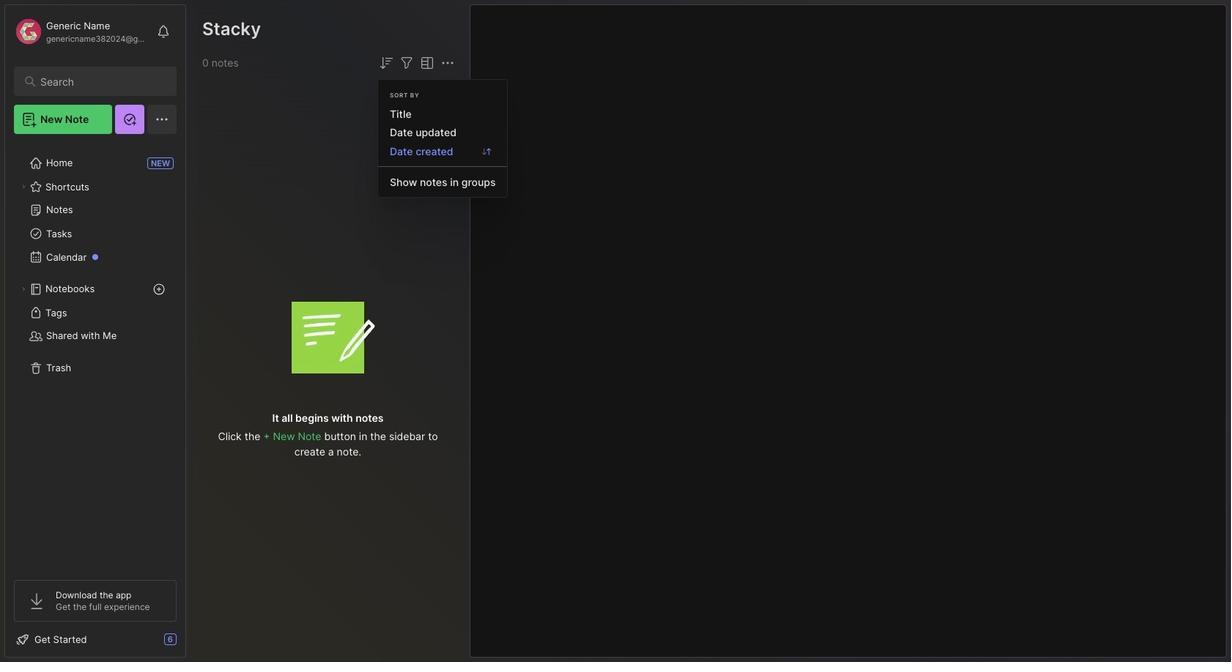 Task type: describe. For each thing, give the bounding box(es) containing it.
View options field
[[416, 54, 436, 72]]

note window - loading element
[[470, 4, 1227, 658]]

main element
[[0, 0, 191, 663]]

Account field
[[14, 17, 150, 46]]

click to collapse image
[[185, 635, 196, 653]]

Help and Learning task checklist field
[[5, 628, 185, 652]]

More actions field
[[439, 54, 457, 72]]

Add filters field
[[398, 54, 416, 72]]



Task type: locate. For each thing, give the bounding box(es) containing it.
Search text field
[[40, 75, 163, 89]]

more actions image
[[439, 54, 457, 72]]

tree inside main element
[[5, 143, 185, 567]]

None search field
[[40, 73, 163, 90]]

Sort options field
[[377, 54, 395, 72]]

expand notebooks image
[[19, 285, 28, 294]]

tree
[[5, 143, 185, 567]]

none search field inside main element
[[40, 73, 163, 90]]

dropdown list menu
[[378, 105, 508, 191]]

add filters image
[[398, 54, 416, 72]]



Task type: vqa. For each thing, say whether or not it's contained in the screenshot.
THE 'MORE ACTIONS' icon
yes



